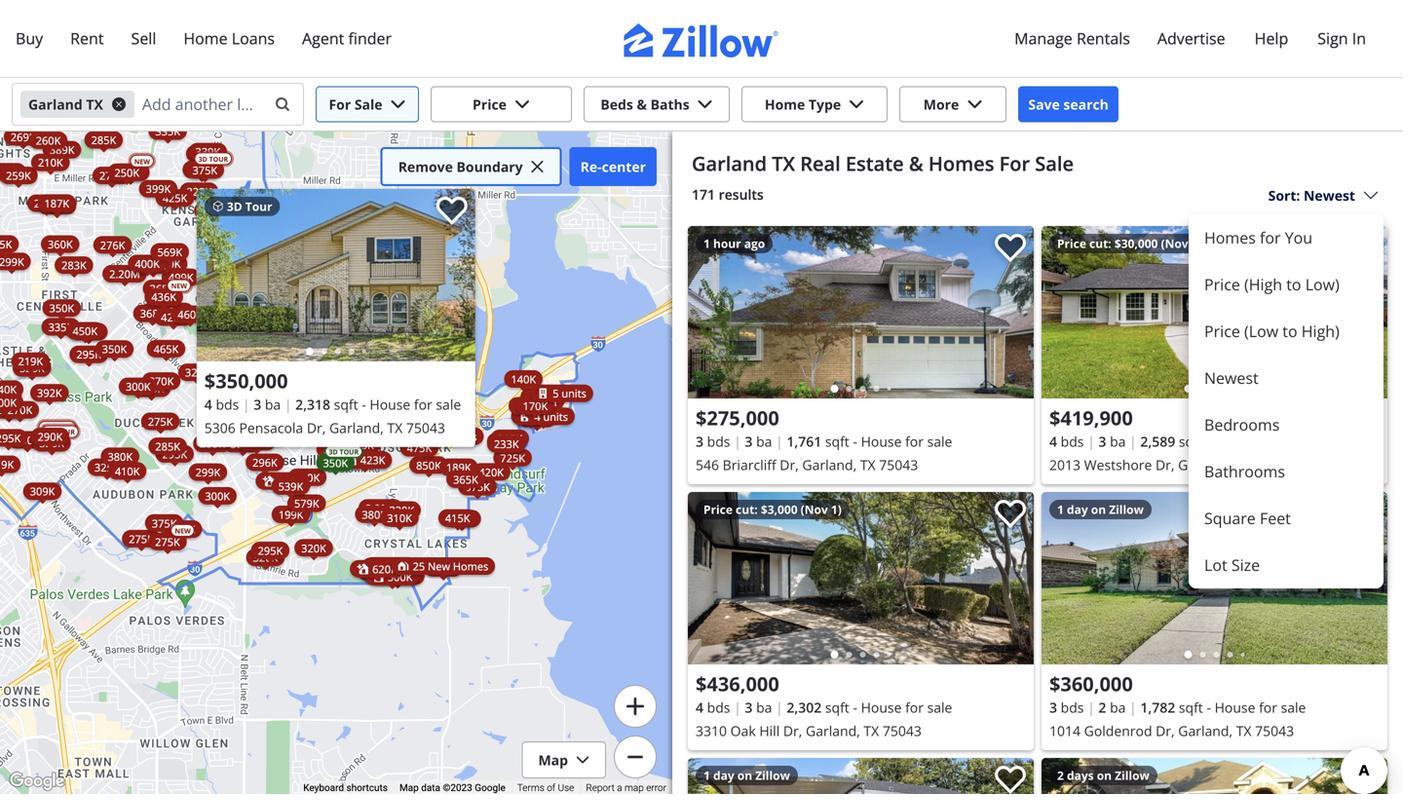 Task type: vqa. For each thing, say whether or not it's contained in the screenshot.


Task type: describe. For each thing, give the bounding box(es) containing it.
0 vertical spatial 335k link
[[148, 122, 187, 140]]

475k link
[[400, 439, 439, 457]]

2 vertical spatial 1
[[704, 767, 710, 783]]

to for low)
[[1287, 274, 1301, 295]]

0 horizontal spatial 620k link
[[235, 355, 274, 373]]

1 vertical spatial 550k link
[[245, 288, 284, 306]]

for inside button
[[1260, 227, 1281, 248]]

1 for $360,000
[[1057, 501, 1064, 517]]

price for price (high to low)
[[1204, 274, 1240, 295]]

new 420k
[[201, 195, 237, 218]]

map data ©2023 google
[[399, 782, 506, 794]]

0 horizontal spatial 270k link
[[1, 401, 39, 419]]

1 horizontal spatial 235k link
[[305, 417, 343, 435]]

sale for $360,000
[[1281, 698, 1306, 717]]

chevron right image for $350,000
[[442, 263, 466, 287]]

price (low to high)
[[1204, 321, 1340, 342]]

- for $436,000
[[853, 698, 858, 717]]

250k
[[114, 165, 139, 180]]

300k link down 625k 295k
[[119, 378, 157, 395]]

290k link
[[31, 428, 69, 445]]

75043 for $275,000
[[879, 456, 918, 474]]

price (low to high) button
[[1189, 308, 1384, 355]]

1 horizontal spatial 580k link
[[443, 510, 481, 528]]

dr, right hill
[[783, 722, 802, 740]]

1 day on zillow for 'property images, use arrow keys to navigate, image 1 of 32' group on the bottom right of page
[[1057, 501, 1144, 517]]

1 horizontal spatial 380k link
[[355, 506, 394, 523]]

420k inside new 420k
[[201, 203, 226, 218]]

1 vertical spatial 460k link
[[171, 306, 209, 323]]

3 for $275,000
[[745, 432, 753, 451]]

2,302
[[787, 698, 822, 717]]

1 vertical spatial 410k link
[[108, 462, 147, 480]]

0 horizontal spatial 520k link
[[149, 255, 188, 273]]

0 vertical spatial 140k
[[511, 372, 536, 386]]

0 horizontal spatial 580k link
[[249, 428, 287, 446]]

report a map error
[[586, 782, 667, 794]]

494k
[[383, 565, 408, 579]]

579k
[[294, 496, 319, 511]]

350k link down 392k
[[8, 431, 47, 449]]

0 horizontal spatial 360k
[[48, 237, 73, 251]]

property images, use arrow keys to navigate, image 1 of 40 group
[[0, 189, 754, 364]]

290k
[[38, 429, 63, 444]]

plus image
[[625, 696, 646, 717]]

0 horizontal spatial 580k
[[255, 430, 280, 444]]

0 vertical spatial 275k link
[[141, 413, 180, 430]]

75043 for $350,000
[[406, 418, 445, 437]]

490k 415k
[[76, 307, 224, 339]]

3 ba for $419,900
[[1099, 432, 1126, 451]]

map region
[[0, 27, 766, 794]]

389k for right 389k link
[[418, 414, 443, 429]]

569k
[[157, 245, 182, 259]]

property images, use arrow keys to navigate, image 1 of 31 group
[[1042, 758, 1388, 794]]

1 vertical spatial save this home image
[[1349, 766, 1380, 794]]

0 horizontal spatial 500k link
[[288, 469, 327, 486]]

newest inside popup button
[[1304, 186, 1356, 205]]

295k link left 255k
[[155, 445, 194, 463]]

5 units link
[[530, 385, 593, 402]]

1 vertical spatial 140k link
[[521, 388, 559, 406]]

0 horizontal spatial 423k
[[360, 453, 385, 467]]

1 vertical spatial 520k link
[[229, 276, 268, 294]]

175k link
[[518, 410, 556, 427]]

415k inside 490k 415k
[[76, 324, 101, 339]]

new 275k
[[155, 526, 191, 549]]

3310 oak hill dr, garland, tx 75043 link
[[696, 719, 1026, 743]]

1 horizontal spatial 415k
[[445, 511, 470, 525]]

295k link down 450k
[[70, 346, 108, 363]]

1 vertical spatial 580k
[[449, 511, 474, 526]]

0 horizontal spatial 315k link
[[237, 433, 276, 451]]

westshore
[[1084, 456, 1152, 474]]

advertise
[[1158, 28, 1226, 49]]

285k for the topmost 285k link
[[91, 133, 116, 147]]

0 vertical spatial 140k link
[[504, 370, 543, 388]]

three dimensional image
[[212, 201, 224, 212]]

2.65m
[[526, 395, 557, 409]]

215k link
[[491, 430, 529, 447]]

75043 for $360,000
[[1255, 722, 1294, 740]]

1 vertical spatial 520k
[[236, 278, 261, 292]]

215k
[[497, 431, 522, 446]]

1 vertical spatial 375k link
[[145, 514, 184, 532]]

days
[[1067, 767, 1094, 783]]

3d tour 375k
[[192, 154, 228, 177]]

244k
[[0, 165, 19, 179]]

0 horizontal spatial 365k link
[[143, 280, 181, 297]]

2 for 2 ba
[[1099, 698, 1106, 717]]

sign in
[[1318, 28, 1366, 49]]

320k inside 3d tour 320k
[[39, 436, 64, 450]]

house for $436,000
[[861, 698, 902, 717]]

0 horizontal spatial 389k link
[[43, 141, 81, 159]]

0 vertical spatial 400k link
[[128, 255, 167, 272]]

1)
[[831, 501, 842, 517]]

25 new homes link
[[391, 557, 495, 575]]

350k link down $350,000
[[233, 398, 272, 415]]

agent
[[302, 28, 344, 49]]

sqft for $436,000
[[825, 698, 850, 717]]

200k link
[[511, 407, 550, 425]]

ago
[[744, 235, 765, 251]]

house for $360,000
[[1215, 698, 1256, 717]]

garland, down 2,302 sqft
[[806, 722, 860, 740]]

260k link
[[29, 132, 68, 149]]

276k link
[[93, 236, 132, 254]]

search image
[[275, 96, 290, 112]]

1 vertical spatial 423k
[[431, 561, 456, 575]]

for
[[999, 150, 1030, 177]]

- for $275,000
[[853, 432, 858, 451]]

dr, for $350,000
[[307, 418, 326, 437]]

3 ba for $275,000
[[745, 432, 772, 451]]

1 vertical spatial 500k
[[388, 569, 413, 584]]

5306 pensacola dr, garland, tx 75043
[[204, 418, 445, 437]]

519k link
[[226, 372, 265, 389]]

bds for $360,000
[[1061, 698, 1084, 717]]

850k
[[416, 458, 441, 472]]

property images, use arrow keys to navigate, image 1 of 35 group
[[688, 758, 1034, 794]]

1 vertical spatial 625k link
[[312, 420, 351, 437]]

1 horizontal spatial 499k link
[[358, 563, 412, 581]]

295k link down 199k link on the left bottom of page
[[251, 542, 290, 559]]

1014 goldenrod dr, garland, tx 75043 link
[[1050, 719, 1380, 743]]

rentals
[[1077, 28, 1130, 49]]

5 units
[[553, 386, 587, 401]]

0 horizontal spatial 380k link
[[101, 448, 139, 465]]

(nov for $419,900
[[1161, 235, 1189, 251]]

property images, use arrow keys to navigate, image 1 of 33 group
[[688, 492, 1034, 669]]

garland for garland tx
[[28, 95, 83, 114]]

235k for 235k link to the right
[[311, 419, 336, 433]]

1 horizontal spatial 315k link
[[300, 418, 338, 436]]

new for 420k
[[221, 195, 237, 204]]

2013 westshore dr, garland, tx 75043 image
[[1042, 226, 1388, 399]]

feet
[[1260, 508, 1291, 529]]

price for price
[[473, 95, 507, 114]]

475k
[[407, 441, 432, 455]]

1 horizontal spatial 510k
[[386, 559, 411, 573]]

error
[[646, 782, 667, 794]]

0 vertical spatial 305k link
[[111, 164, 150, 181]]

save this home button for $350,000
[[421, 189, 475, 243]]

0 vertical spatial 310k link
[[354, 383, 392, 400]]

property images, use arrow keys to navigate, image 1 of 32 group
[[1042, 492, 1388, 669]]

terms
[[517, 782, 545, 794]]

219k
[[18, 354, 43, 369]]

loans
[[232, 28, 275, 49]]

412k
[[360, 453, 385, 467]]

4 bds for $350,000
[[204, 395, 239, 413]]

1 horizontal spatial 499k
[[380, 565, 405, 579]]

757k link
[[250, 348, 288, 365]]

estate
[[846, 150, 904, 177]]

0 horizontal spatial 296k
[[162, 304, 187, 319]]

save this home image for $419,900
[[1349, 234, 1380, 262]]

125k
[[516, 399, 541, 413]]

save this home image for $350,000
[[436, 197, 468, 225]]

home for home loans
[[184, 28, 228, 49]]

new for 13
[[416, 429, 439, 444]]

minus image
[[625, 747, 646, 767]]

725k
[[500, 450, 525, 465]]

300k for 300k link below 625k 295k
[[126, 379, 151, 394]]

3 ba for $350,000
[[254, 395, 281, 413]]

remove tag image
[[111, 96, 127, 112]]

1 vertical spatial 550k
[[252, 290, 277, 305]]

type
[[809, 95, 841, 114]]

0 vertical spatial 423k link
[[338, 451, 392, 469]]

units for 4 units
[[543, 409, 568, 424]]

0 horizontal spatial 500k
[[295, 470, 320, 485]]

0 horizontal spatial 625k link
[[236, 327, 275, 344]]

350k link up 450k "link"
[[42, 299, 81, 317]]

1 vertical spatial 620k link
[[350, 560, 404, 578]]

219k link
[[11, 352, 50, 370]]

400k for top 400k link
[[135, 256, 160, 271]]

2 vertical spatial 375k
[[152, 516, 177, 530]]

1 vertical spatial 465k link
[[147, 340, 185, 358]]

1014 goldenrod dr, garland, tx 75043 image
[[1042, 492, 1388, 665]]

bds for $350,000
[[216, 395, 239, 413]]

305k for the bottommost "305k" link
[[139, 381, 164, 396]]

1 for $275,000
[[704, 235, 710, 251]]

chevron down image for sort: newest
[[1363, 188, 1379, 203]]

price (high to low)
[[1204, 274, 1340, 295]]

339k link
[[189, 143, 227, 160]]

3.20m
[[365, 501, 396, 515]]

1 horizontal spatial 296k link
[[246, 454, 284, 471]]

579k link
[[287, 495, 326, 512]]

chevron down image for beds & baths
[[697, 96, 713, 112]]

1 horizontal spatial 365k link
[[446, 471, 485, 488]]

350k link down 450k "link"
[[95, 340, 134, 358]]

1 vertical spatial 510k link
[[363, 557, 418, 575]]

home for home type
[[765, 95, 805, 114]]

0 horizontal spatial 499k link
[[162, 269, 200, 286]]

490k
[[199, 307, 224, 321]]

0 vertical spatial 510k link
[[241, 365, 279, 382]]

0 horizontal spatial save this home image
[[995, 500, 1026, 528]]

410k for bottommost 410k link
[[115, 464, 140, 478]]

0 horizontal spatial 235k link
[[0, 401, 28, 419]]

3 up 1014
[[1050, 698, 1057, 717]]

235k for the left 235k link
[[0, 403, 21, 417]]

412k link
[[338, 451, 392, 469]]

0 horizontal spatial 335k link
[[42, 318, 80, 336]]

0 vertical spatial 375k link
[[458, 478, 497, 496]]

300k link up 5306 pensacola dr, garland, tx 75043 "link"
[[336, 396, 375, 414]]

0 vertical spatial 550k link
[[205, 221, 244, 239]]

4 for $436,000
[[696, 698, 704, 717]]

1 vertical spatial 375k
[[465, 480, 490, 494]]

1 horizontal spatial 296k
[[253, 455, 277, 470]]

Search text field
[[142, 89, 262, 120]]

187k link
[[38, 194, 76, 212]]

1 horizontal spatial 410k link
[[377, 413, 415, 430]]

map for map data ©2023 google
[[399, 782, 419, 794]]

main navigation
[[0, 0, 1403, 322]]

new for 275k
[[175, 526, 191, 535]]

0 horizontal spatial 296k link
[[155, 303, 194, 320]]

1 vertical spatial 400k link
[[363, 387, 401, 405]]

300k for 300k link above the 449k link
[[205, 489, 230, 503]]

449k link
[[164, 520, 202, 538]]

garland, for $360,000
[[1178, 722, 1233, 740]]

0 vertical spatial 499k
[[169, 270, 193, 285]]

1,782
[[1141, 698, 1175, 717]]

244k link
[[0, 163, 26, 181]]

625k for 625k
[[319, 421, 344, 436]]

519k
[[233, 373, 258, 388]]

0 vertical spatial 299k link
[[0, 253, 31, 270]]

1 vertical spatial 500k link
[[365, 568, 419, 586]]

map for map
[[538, 751, 568, 769]]

chevron down image up remove
[[390, 96, 406, 112]]

square
[[1204, 508, 1256, 529]]

to for high)
[[1283, 321, 1298, 342]]

546 briarcliff dr, garland, tx 75043 link
[[696, 453, 1026, 477]]

1 vertical spatial 380k
[[362, 507, 387, 522]]

392k link
[[30, 384, 69, 402]]

finder
[[348, 28, 392, 49]]

275k inside new 275k
[[155, 534, 180, 549]]

2 5306 pensacola dr, garland, tx 75043 image from the left
[[475, 189, 754, 361]]

©2023
[[443, 782, 472, 794]]

save this home button for $275,000
[[979, 226, 1034, 281]]

0 vertical spatial 465k link
[[183, 161, 221, 178]]

3d for 3d tour 320k
[[45, 427, 54, 437]]

google image
[[5, 769, 69, 794]]

1 horizontal spatial 270k link
[[487, 433, 526, 450]]

1 vertical spatial 275k link
[[122, 530, 161, 548]]

sale
[[1035, 150, 1074, 177]]

399k
[[146, 181, 171, 196]]

2 vertical spatial 285k link
[[148, 438, 187, 455]]

1 vertical spatial 299k link
[[189, 463, 227, 481]]

1 vertical spatial 285k link
[[289, 409, 328, 427]]

200k
[[518, 409, 543, 423]]

3 for $350,000
[[254, 395, 261, 413]]

1 vertical spatial 620k
[[372, 562, 397, 576]]

5306
[[204, 418, 236, 437]]

4 for $419,900
[[1050, 432, 1057, 451]]

$30,000
[[1115, 235, 1158, 251]]

494k link
[[361, 563, 415, 581]]

325k inside 219k 3d tour 325k
[[37, 431, 62, 446]]

manage rentals
[[1015, 28, 1130, 49]]

1 horizontal spatial 415k link
[[438, 509, 477, 527]]

3d for 3d tour 350k
[[329, 447, 338, 456]]

buy
[[16, 28, 43, 49]]

$350,000
[[204, 367, 288, 394]]

283k
[[62, 258, 86, 273]]

460k for bottom 460k link
[[178, 307, 203, 322]]

310k for 310k 140k
[[360, 384, 385, 399]]

300k link left 'new 360k'
[[223, 435, 262, 453]]

home type
[[765, 95, 841, 114]]

- for $360,000
[[1207, 698, 1211, 717]]

1 day on zillow for property images, use arrow keys to navigate, image 1 of 35 group
[[704, 767, 790, 783]]

zillow logo image
[[624, 23, 780, 57]]

0 vertical spatial 460k link
[[134, 256, 172, 274]]

for for $419,900
[[1259, 432, 1278, 451]]

chevron left image for $275,000
[[698, 301, 721, 324]]

bedrooms button
[[1189, 401, 1384, 448]]

189k
[[446, 460, 471, 475]]

advertise link
[[1144, 16, 1239, 61]]

698k link
[[237, 338, 275, 356]]

490k link
[[192, 305, 231, 323]]



Task type: locate. For each thing, give the bounding box(es) containing it.
0 vertical spatial 580k
[[255, 430, 280, 444]]

1 day on zillow
[[1057, 501, 1144, 517], [704, 767, 790, 783]]

sqft inside map region
[[334, 395, 358, 413]]

tour inside 3d tour 350k
[[340, 447, 359, 456]]

460k link down new 436k
[[171, 306, 209, 323]]

400k for 400k link to the bottom
[[370, 389, 395, 403]]

home inside main navigation
[[184, 28, 228, 49]]

420k down 3d tour 375k
[[201, 203, 226, 218]]

garland, inside "link"
[[329, 418, 384, 437]]

360k
[[48, 237, 73, 251], [262, 420, 287, 435]]

1 vertical spatial map
[[399, 782, 419, 794]]

1 5306 pensacola dr, garland, tx 75043 image from the left
[[197, 189, 475, 361]]

price for price cut: $30,000 (nov 8)
[[1057, 235, 1086, 251]]

- house for sale for $275,000
[[853, 432, 952, 451]]

1 vertical spatial 1 day on zillow
[[704, 767, 790, 783]]

& right 'estate'
[[909, 150, 924, 177]]

new for 250k
[[134, 157, 150, 166]]

3 for $419,900
[[1099, 432, 1106, 451]]

350k up 450k "link"
[[49, 301, 74, 315]]

420k down 233k on the bottom left of page
[[479, 465, 504, 479]]

new for 360k
[[282, 412, 298, 421]]

270k for 270k link to the left
[[7, 403, 32, 417]]

300k for 300k link to the left of 'new 360k'
[[230, 436, 255, 451]]

price for price (low to high)
[[1204, 321, 1240, 342]]

350k down the 695k "link"
[[323, 455, 348, 470]]

365k for the left 365k link
[[150, 281, 175, 296]]

sale for $350,000
[[436, 395, 461, 413]]

terms of use
[[517, 782, 574, 794]]

315k right 5306
[[244, 435, 269, 449]]

1 down 2013
[[1057, 501, 1064, 517]]

299k for the topmost 299k link
[[0, 254, 24, 269]]

manage
[[1015, 28, 1073, 49]]

520k link up '490k' link
[[229, 276, 268, 294]]

dr, for $275,000
[[780, 456, 799, 474]]

on down westshore
[[1091, 501, 1106, 517]]

chevron left image for $350,000
[[206, 263, 230, 287]]

465k
[[189, 162, 214, 177], [154, 341, 179, 356]]

296k
[[162, 304, 187, 319], [253, 455, 277, 470]]

310k link up 530k
[[380, 509, 419, 527]]

results
[[719, 185, 764, 204]]

365k for the right 365k link
[[453, 472, 478, 487]]

home image
[[23, 102, 66, 145]]

0 vertical spatial 285k link
[[84, 131, 123, 149]]

bds for $275,000
[[707, 432, 730, 451]]

garland, down 1,761 sqft
[[802, 456, 857, 474]]

tour inside 3d tour 320k
[[56, 427, 75, 437]]

sale inside map region
[[436, 395, 461, 413]]

0 vertical spatial 423k
[[360, 453, 385, 467]]

365k
[[150, 281, 175, 296], [453, 472, 478, 487]]

house up 2013 westshore dr, garland, tx 75043 link
[[1215, 432, 1256, 451]]

dr, down '2,318'
[[307, 418, 326, 437]]

garland tx
[[28, 95, 103, 114]]

- house for sale inside map region
[[362, 395, 461, 413]]

- for $350,000
[[362, 395, 366, 413]]

save this home image
[[995, 500, 1026, 528], [1349, 766, 1380, 794]]

lot
[[1204, 554, 1228, 575]]

low)
[[1306, 274, 1340, 295]]

4 for $350,000
[[204, 395, 212, 413]]

save this home button for $436,000
[[979, 492, 1034, 547]]

bds up 5306
[[216, 395, 239, 413]]

menu inside main content
[[1189, 214, 1384, 589]]

ba inside map region
[[265, 395, 281, 413]]

460k link
[[134, 256, 172, 274], [171, 306, 209, 323]]

2 vertical spatial 4 bds
[[696, 698, 730, 717]]

1 vertical spatial 1
[[1057, 501, 1064, 517]]

0 horizontal spatial 235k
[[0, 403, 21, 417]]

1 vertical spatial 460k
[[178, 307, 203, 322]]

0 vertical spatial 305k
[[118, 165, 143, 180]]

chevron left image for $419,900
[[1051, 301, 1075, 324]]

zillow down hill
[[755, 767, 790, 783]]

1 vertical spatial chevron left image
[[1051, 301, 1075, 324]]

square feet
[[1204, 508, 1291, 529]]

380k link up 530k 'link'
[[355, 506, 394, 523]]

0 horizontal spatial 510k
[[248, 366, 273, 381]]

garland inside filters element
[[28, 95, 83, 114]]

0 vertical spatial 270k
[[7, 403, 32, 417]]

1 horizontal spatial 375k
[[192, 163, 217, 177]]

0 vertical spatial 410k
[[384, 414, 409, 429]]

chevron down image inside sort: newest popup button
[[1363, 188, 1379, 203]]

newest inside button
[[1204, 367, 1259, 388]]

dr, for $419,900
[[1156, 456, 1175, 474]]

garland for garland tx real estate & homes for sale
[[692, 150, 767, 177]]

1,761
[[787, 432, 822, 451]]

199k link
[[272, 506, 310, 523]]

pensacola
[[239, 418, 303, 437]]

4 bds inside map region
[[204, 395, 239, 413]]

0 horizontal spatial 1 day on zillow
[[704, 767, 790, 783]]

re-
[[580, 157, 602, 176]]

garland tx real estate & homes for sale
[[692, 150, 1074, 177]]

new for 25
[[428, 559, 450, 574]]

chevron down image for more
[[967, 96, 983, 112]]

filters element
[[0, 78, 1403, 132]]

5
[[553, 386, 559, 401]]

(nov left 1)
[[801, 501, 828, 517]]

295k for 295k "link" on the left of 290k
[[0, 431, 21, 445]]

305k for topmost "305k" link
[[118, 165, 143, 180]]

1 horizontal spatial 389k
[[418, 414, 443, 429]]

235k link left 392k link
[[0, 401, 28, 419]]

(nov left 8)
[[1161, 235, 1189, 251]]

chevron down image inside beds & baths popup button
[[697, 96, 713, 112]]

- for $419,900
[[1207, 432, 1211, 451]]

chevron right image
[[264, 195, 287, 219], [442, 263, 466, 287], [1001, 567, 1024, 590], [1355, 567, 1378, 590]]

3 down $350,000
[[254, 395, 261, 413]]

4 bds
[[204, 395, 239, 413], [1050, 432, 1084, 451], [696, 698, 730, 717]]

2 ba
[[1099, 698, 1126, 717]]

save this home image inside map region
[[436, 197, 468, 225]]

400k up the 215k 255k in the left of the page
[[370, 389, 395, 403]]

365k link up 368k
[[143, 280, 181, 297]]

1 horizontal spatial 360k
[[262, 420, 287, 435]]

0 horizontal spatial 460k
[[141, 258, 166, 272]]

3 bds up 546 in the bottom of the page
[[696, 432, 730, 451]]

385k
[[193, 146, 218, 161]]

main content
[[672, 132, 1403, 794]]

zillow for 'property images, use arrow keys to navigate, image 1 of 32' group on the bottom right of page
[[1109, 501, 1144, 517]]

0 vertical spatial 3 bds
[[696, 432, 730, 451]]

- house for sale up bathrooms
[[1207, 432, 1306, 451]]

save this home button for $419,900
[[1333, 226, 1388, 281]]

465k for topmost the 465k link
[[189, 162, 214, 177]]

3 ba up hill
[[745, 698, 772, 717]]

625k inside 625k 295k
[[243, 328, 268, 343]]

350k down 392k
[[15, 433, 40, 447]]

chevron left image
[[698, 301, 721, 324], [1051, 567, 1075, 590]]

1 vertical spatial 305k link
[[132, 380, 171, 397]]

2013
[[1050, 456, 1081, 474]]

chevron left image inside property images, use arrow keys to navigate, image 1 of 33 group
[[698, 567, 721, 590]]

0 vertical spatial newest
[[1304, 186, 1356, 205]]

0 horizontal spatial 520k
[[156, 256, 181, 271]]

3d inside 3d tour 375k
[[198, 154, 207, 164]]

0 vertical spatial chevron left image
[[206, 263, 230, 287]]

0 horizontal spatial map
[[399, 782, 419, 794]]

house up the 13
[[370, 395, 410, 413]]

0 horizontal spatial 415k
[[76, 324, 101, 339]]

ba for $436,000
[[756, 698, 772, 717]]

1014
[[1050, 722, 1081, 740]]

0 vertical spatial 380k
[[108, 449, 133, 464]]

299k for 299k link to the bottom
[[195, 465, 220, 480]]

295k for 295k "link" to the left of 255k
[[162, 447, 187, 461]]

0 horizontal spatial 550k
[[212, 223, 237, 237]]

295k inside 625k 295k
[[76, 347, 101, 362]]

new inside new 436k
[[171, 281, 187, 291]]

3 for $436,000
[[745, 698, 753, 717]]

garland, for $275,000
[[802, 456, 857, 474]]

2.65m link
[[519, 393, 564, 411]]

2 for 2 days on zillow
[[1057, 767, 1064, 783]]

1 horizontal spatial 620k
[[372, 562, 397, 576]]

3.20m link
[[359, 499, 403, 517]]

13 new homes
[[401, 429, 477, 444]]

335k
[[155, 124, 180, 138], [48, 320, 73, 334]]

menu
[[1189, 214, 1384, 589]]

garland
[[28, 95, 83, 114], [692, 150, 767, 177]]

day
[[1067, 501, 1088, 517], [713, 767, 734, 783]]

3310 oak hill dr, garland, tx 75043 image
[[688, 492, 1034, 665]]

clear field image
[[272, 96, 287, 112]]

315k for left 315k link
[[244, 435, 269, 449]]

zillow for property images, use arrow keys to navigate, image 1 of 35 group
[[755, 767, 790, 783]]

5306 pensacola dr, garland, tx 75043 image
[[197, 189, 475, 361], [475, 189, 754, 361]]

sqft up 5306 pensacola dr, garland, tx 75043 "link"
[[334, 395, 358, 413]]

- up 5306 pensacola dr, garland, tx 75043 "link"
[[362, 395, 366, 413]]

273k
[[34, 196, 59, 211]]

0 horizontal spatial 423k link
[[338, 451, 392, 469]]

homes inside button
[[1204, 227, 1256, 248]]

2 days on zillow
[[1057, 767, 1150, 783]]

ba
[[265, 395, 281, 413], [756, 432, 772, 451], [1110, 432, 1126, 451], [756, 698, 772, 717], [1110, 698, 1126, 717]]

305k link up 399k
[[111, 164, 150, 181]]

house for $419,900
[[1215, 432, 1256, 451]]

1 horizontal spatial 315k
[[306, 420, 331, 434]]

property images, use arrow keys to navigate, image 1 of 9 group
[[688, 226, 1034, 403]]

0 horizontal spatial (nov
[[801, 501, 828, 517]]

tour inside 3d tour 375k
[[209, 154, 228, 164]]

375k inside 3d tour 375k
[[192, 163, 217, 177]]

4 bds up 2013
[[1050, 432, 1084, 451]]

for for $436,000
[[905, 698, 924, 717]]

1 horizontal spatial 620k link
[[350, 560, 404, 578]]

335k link down search text box
[[148, 122, 187, 140]]

300k right 255k
[[230, 436, 255, 451]]

1 horizontal spatial 400k
[[370, 389, 395, 403]]

- house for sale for $419,900
[[1207, 432, 1306, 451]]

1 horizontal spatial 460k
[[178, 307, 203, 322]]

- house for sale up the 13
[[362, 395, 461, 413]]

1 vertical spatial 499k link
[[358, 563, 412, 581]]

360k inside 'new 360k'
[[262, 420, 287, 435]]

1 vertical spatial 270k link
[[487, 433, 526, 450]]

0 horizontal spatial 389k
[[50, 142, 74, 157]]

map
[[538, 751, 568, 769], [399, 782, 419, 794]]

569k link
[[151, 243, 189, 261]]

0 vertical spatial 620k
[[242, 357, 267, 371]]

1 horizontal spatial 420k
[[479, 465, 504, 479]]

beds & baths
[[601, 95, 690, 114]]

3d tour 320k
[[39, 427, 75, 450]]

garland, up 695k
[[329, 418, 384, 437]]

3 ba inside map region
[[254, 395, 281, 413]]

ba for $275,000
[[756, 432, 772, 451]]

chevron right image inside 'property images, use arrow keys to navigate, image 1 of 32' group
[[1355, 567, 1378, 590]]

350k down 450k "link"
[[102, 342, 127, 356]]

0 vertical spatial 389k
[[50, 142, 74, 157]]

cut: for $436,000
[[736, 501, 758, 517]]

price for price cut: $3,000 (nov 1)
[[704, 501, 733, 517]]

map
[[625, 782, 644, 794]]

to
[[1287, 274, 1301, 295], [1283, 321, 1298, 342]]

use
[[558, 782, 574, 794]]

home
[[184, 28, 228, 49], [765, 95, 805, 114]]

sale for $419,900
[[1281, 432, 1306, 451]]

700k
[[305, 384, 329, 399]]

new inside the new 250k
[[134, 157, 150, 166]]

- inside map region
[[362, 395, 366, 413]]

365k up 368k
[[150, 281, 175, 296]]

for up 3310 oak hill dr, garland, tx 75043 link
[[905, 698, 924, 717]]

0 horizontal spatial day
[[713, 767, 734, 783]]

4 bds up 3310
[[696, 698, 730, 717]]

for inside map region
[[414, 395, 432, 413]]

data
[[421, 782, 440, 794]]

3d inside 3d tour 350k
[[329, 447, 338, 456]]

310k inside 310k 140k
[[360, 384, 385, 399]]

1 horizontal spatial chevron left image
[[1051, 567, 1075, 590]]

0 horizontal spatial 465k
[[154, 341, 179, 356]]

465k link
[[183, 161, 221, 178], [147, 340, 185, 358]]

lot size
[[1204, 554, 1260, 575]]

423k right 25 at bottom left
[[431, 561, 456, 575]]

625k link up 757k link
[[236, 327, 275, 344]]

0 vertical spatial chevron left image
[[698, 301, 721, 324]]

terms of use link
[[517, 782, 574, 794]]

0 horizontal spatial 410k link
[[108, 462, 147, 480]]

new inside new 420k
[[221, 195, 237, 204]]

335k for the left 335k link
[[48, 320, 73, 334]]

429k link
[[412, 425, 466, 443]]

chevron down image inside the price dropdown button
[[514, 96, 530, 112]]

350k inside 3d tour 350k
[[323, 455, 348, 470]]

580k up 25 new homes
[[449, 511, 474, 526]]

1 horizontal spatial 4 bds
[[696, 698, 730, 717]]

sqft for $419,900
[[1179, 432, 1203, 451]]

75043 for $419,900
[[1255, 456, 1294, 474]]

0 vertical spatial 389k link
[[43, 141, 81, 159]]

home left type
[[765, 95, 805, 114]]

2,589 sqft
[[1141, 432, 1203, 451]]

465k link down the 339k
[[183, 161, 221, 178]]

sale up 546 briarcliff dr, garland, tx 75043 link
[[927, 432, 952, 451]]

295k left 255k
[[162, 447, 187, 461]]

430k
[[238, 280, 263, 295]]

beds
[[601, 95, 633, 114]]

1 horizontal spatial 400k link
[[363, 387, 401, 405]]

3 inside map region
[[254, 395, 261, 413]]

1 vertical spatial 465k
[[154, 341, 179, 356]]

day down 3310
[[713, 767, 734, 783]]

460k right the 2.20m
[[141, 258, 166, 272]]

price (high to low) button
[[1189, 261, 1384, 308]]

house inside map region
[[370, 395, 410, 413]]

1 vertical spatial 140k
[[527, 390, 552, 404]]

chevron left image
[[206, 263, 230, 287], [1051, 301, 1075, 324], [698, 567, 721, 590]]

3d for 3d tour
[[227, 198, 242, 214]]

0 horizontal spatial 310k
[[360, 384, 385, 399]]

- up 2013 westshore dr, garland, tx 75043 link
[[1207, 432, 1211, 451]]

350k down $350,000
[[240, 399, 265, 414]]

4 bds for $419,900
[[1050, 432, 1084, 451]]

map inside popup button
[[538, 751, 568, 769]]

279k
[[99, 168, 124, 183]]

1 horizontal spatial 520k link
[[229, 276, 268, 294]]

chevron down image inside the home type 'dropdown button'
[[849, 96, 864, 112]]

close image
[[531, 160, 544, 173]]

3 ba for $436,000
[[745, 698, 772, 717]]

1 vertical spatial 423k link
[[424, 559, 463, 577]]

625k up 349k
[[319, 421, 344, 436]]

newest button
[[1189, 355, 1384, 401]]

(high
[[1244, 274, 1282, 295]]

4 bds for $436,000
[[696, 698, 730, 717]]

dr, down 1,761
[[780, 456, 799, 474]]

695k
[[349, 437, 374, 452]]

garland up 260k
[[28, 95, 83, 114]]

ba for $350,000
[[265, 395, 281, 413]]

2013 westshore dr, garland, tx 75043
[[1050, 456, 1294, 474]]

save this home image up chevron right icon on the right top of page
[[995, 234, 1026, 262]]

cut: for $419,900
[[1090, 235, 1112, 251]]

0 horizontal spatial 270k
[[7, 403, 32, 417]]

315k link down '2,318'
[[300, 418, 338, 436]]

1 vertical spatial 296k link
[[246, 454, 284, 471]]

255k
[[200, 436, 225, 451]]

3 ba up pensacola
[[254, 395, 281, 413]]

& inside popup button
[[637, 95, 647, 114]]

1 vertical spatial (nov
[[801, 501, 828, 517]]

chevron down image inside more dropdown button
[[967, 96, 983, 112]]

275k link
[[141, 413, 180, 430], [122, 530, 161, 548]]

1 horizontal spatial &
[[909, 150, 924, 177]]

on for property images, use arrow keys to navigate, image 1 of 35 group
[[737, 767, 752, 783]]

garland up 171 results
[[692, 150, 767, 177]]

285k left 255k
[[155, 439, 180, 454]]

1 horizontal spatial cut:
[[1090, 235, 1112, 251]]

550k link
[[205, 221, 244, 239], [245, 288, 284, 306]]

1 vertical spatial 310k
[[387, 511, 412, 525]]

price button
[[431, 86, 572, 122]]

380k link right 3d tour 320k
[[101, 448, 139, 465]]

625k for 625k 295k
[[243, 328, 268, 343]]

tx inside filters element
[[86, 95, 103, 114]]

ba up pensacola
[[265, 395, 281, 413]]

546 briarcliff dr, garland, tx 75043
[[696, 456, 918, 474]]

main content containing garland tx real estate & homes for sale
[[672, 132, 1403, 794]]

299k down 255k
[[195, 465, 220, 480]]

1 vertical spatial units
[[543, 409, 568, 424]]

0 horizontal spatial 625k
[[243, 328, 268, 343]]

415k link
[[69, 323, 108, 341], [438, 509, 477, 527]]

310k for 310k
[[387, 511, 412, 525]]

400k link up new 436k
[[128, 255, 167, 272]]

for for $350,000
[[414, 395, 432, 413]]

285k up 279k link at the top left of page
[[91, 133, 116, 147]]

423k link down the 215k 255k in the left of the page
[[338, 451, 392, 469]]

ba for $360,000
[[1110, 698, 1126, 717]]

0 horizontal spatial garland
[[28, 95, 83, 114]]

285k for the bottommost 285k link
[[155, 439, 180, 454]]

& inside main content
[[909, 150, 924, 177]]

3 up 546 in the bottom of the page
[[696, 432, 704, 451]]

550k link up 698k
[[245, 288, 284, 306]]

0 horizontal spatial 400k link
[[128, 255, 167, 272]]

0 horizontal spatial 550k link
[[205, 221, 244, 239]]

sqft for $360,000
[[1179, 698, 1203, 717]]

1 horizontal spatial 510k link
[[363, 557, 418, 575]]

0 horizontal spatial 299k
[[0, 254, 24, 269]]

539k link
[[271, 477, 310, 495]]

0 vertical spatial 4 bds
[[204, 395, 239, 413]]

beds & baths button
[[584, 86, 730, 122]]

310k right 2,318 sqft
[[360, 384, 385, 399]]

property images, use arrow keys to navigate, image 1 of 27 group
[[1042, 226, 1388, 403]]

- house for sale for $360,000
[[1207, 698, 1306, 717]]

0 horizontal spatial 415k link
[[69, 323, 108, 341]]

chevron left image inside 'property images, use arrow keys to navigate, image 1 of 32' group
[[1051, 567, 1075, 590]]

bds inside map region
[[216, 395, 239, 413]]

menu containing homes for you
[[1189, 214, 1384, 589]]

235k link
[[0, 401, 28, 419], [305, 417, 343, 435]]

garland, for $350,000
[[329, 418, 384, 437]]

276k
[[100, 238, 125, 252]]

725k link
[[493, 449, 532, 467]]

315k for the right 315k link
[[306, 420, 331, 434]]

465k for bottom the 465k link
[[154, 341, 179, 356]]

- house for sale
[[362, 395, 461, 413], [853, 432, 952, 451], [1207, 432, 1306, 451], [853, 698, 952, 717], [1207, 698, 1306, 717]]

day down 2013
[[1067, 501, 1088, 517]]

units inside "link"
[[562, 386, 587, 401]]

3 bds for $275,000
[[696, 432, 730, 451]]

3d inside 219k 3d tour 325k
[[42, 423, 51, 432]]

lot size button
[[1189, 542, 1384, 589]]

189k link
[[440, 459, 478, 476]]

295k link left 290k
[[0, 429, 28, 447]]

300k link up the 449k link
[[198, 487, 237, 505]]

save this home button inside map region
[[421, 189, 475, 243]]

zillow down goldenrod
[[1115, 767, 1150, 783]]

0 vertical spatial 550k
[[212, 223, 237, 237]]

home inside 'dropdown button'
[[765, 95, 805, 114]]

garland, down 2,589 sqft
[[1178, 456, 1233, 474]]

420k
[[201, 203, 226, 218], [479, 465, 504, 479]]

315k down '2,318'
[[306, 420, 331, 434]]

garland, for $419,900
[[1178, 456, 1233, 474]]

garland,
[[329, 418, 384, 437], [802, 456, 857, 474], [1178, 456, 1233, 474], [806, 722, 860, 740], [1178, 722, 1233, 740]]

465k down 385k
[[189, 162, 214, 177]]

8)
[[1192, 235, 1202, 251]]

1 vertical spatial 296k
[[253, 455, 277, 470]]

for for $275,000
[[905, 432, 924, 451]]

price inside dropdown button
[[473, 95, 507, 114]]

1 vertical spatial &
[[909, 150, 924, 177]]

save this home image
[[436, 197, 468, 225], [995, 234, 1026, 262], [1349, 234, 1380, 262], [995, 766, 1026, 794]]

0 vertical spatial 296k
[[162, 304, 187, 319]]

bds for $419,900
[[1061, 432, 1084, 451]]

cut: left $3,000
[[736, 501, 758, 517]]

315k link
[[300, 418, 338, 436], [237, 433, 276, 451]]

1 horizontal spatial map
[[538, 751, 568, 769]]

ba up goldenrod
[[1110, 698, 1126, 717]]

sqft up 2013 westshore dr, garland, tx 75043 at the right bottom of the page
[[1179, 432, 1203, 451]]

365k link right '850k'
[[446, 471, 485, 488]]

tour for 350k
[[340, 447, 359, 456]]

chevron left image for $360,000
[[1051, 567, 1075, 590]]

625k up 757k link
[[243, 328, 268, 343]]

75043 inside "link"
[[406, 418, 445, 437]]

300k down 255k link
[[205, 489, 230, 503]]

0 vertical spatial 365k
[[150, 281, 175, 296]]

sale for $275,000
[[927, 432, 952, 451]]

real
[[800, 150, 841, 177]]

ba up briarcliff
[[756, 432, 772, 451]]

price left (low
[[1204, 321, 1240, 342]]

chevron down image inside map popup button
[[576, 753, 590, 767]]

garland inside main content
[[692, 150, 767, 177]]

dr, inside "link"
[[307, 418, 326, 437]]

save this home image right the you
[[1349, 234, 1380, 262]]

423k
[[360, 453, 385, 467], [431, 561, 456, 575]]

dr, for $360,000
[[1156, 722, 1175, 740]]

chevron right image for $436,000
[[1001, 567, 1024, 590]]

google
[[475, 782, 506, 794]]

1 horizontal spatial 550k
[[252, 290, 277, 305]]

580k link up 25 new homes
[[443, 510, 481, 528]]

1 horizontal spatial 625k
[[319, 421, 344, 436]]

sqft right 1,761
[[825, 432, 850, 451]]

1 horizontal spatial 625k link
[[312, 420, 351, 437]]

for up bathrooms
[[1259, 432, 1278, 451]]

1 horizontal spatial 299k link
[[189, 463, 227, 481]]

agent finder link
[[289, 16, 405, 61]]

1 vertical spatial newest
[[1204, 367, 1259, 388]]

550k up 698k
[[252, 290, 277, 305]]

rent
[[70, 28, 104, 49]]

home loans link
[[170, 16, 289, 61]]

140k inside 310k 140k
[[527, 390, 552, 404]]

tour inside 219k 3d tour 325k
[[53, 423, 72, 432]]

on for 'property images, use arrow keys to navigate, image 1 of 32' group on the bottom right of page
[[1091, 501, 1106, 517]]

save search
[[1028, 95, 1109, 114]]

0 horizontal spatial 410k
[[115, 464, 140, 478]]

0 vertical spatial new
[[416, 429, 439, 444]]

new inside 'new 360k'
[[282, 412, 298, 421]]

1 vertical spatial 365k link
[[446, 471, 485, 488]]

- house for sale for $350,000
[[362, 395, 461, 413]]

1 horizontal spatial 389k link
[[411, 413, 450, 431]]

1 vertical spatial 235k
[[311, 419, 336, 433]]

house for $350,000
[[370, 395, 410, 413]]

546 briarcliff dr, garland, tx 75043 image
[[688, 226, 1034, 399]]

350k link
[[42, 299, 81, 317], [95, 340, 134, 358], [233, 398, 272, 415], [8, 431, 47, 449]]

0 horizontal spatial 620k
[[242, 357, 267, 371]]

1 horizontal spatial 3 bds
[[1050, 698, 1084, 717]]

1 vertical spatial 310k link
[[380, 509, 419, 527]]

chevron left image inside property images, use arrow keys to navigate, image 1 of 27 'group'
[[1051, 301, 1075, 324]]

chevron left image right chevron right icon on the right top of page
[[1051, 301, 1075, 324]]

chevron right image inside main navigation
[[264, 195, 287, 219]]

new inside new 275k
[[175, 526, 191, 535]]

chevron left image inside "property images, use arrow keys to navigate, image 1 of 40" group
[[206, 263, 230, 287]]

310k up 530k
[[387, 511, 412, 525]]

sign
[[1318, 28, 1348, 49]]

310k link up the 215k 255k in the left of the page
[[354, 383, 392, 400]]

chevron left image down price cut: $3,000 (nov 1)
[[698, 567, 721, 590]]

365k link
[[143, 280, 181, 297], [446, 471, 485, 488]]

save this home image left days
[[995, 766, 1026, 794]]

chevron left image for $436,000
[[698, 567, 721, 590]]

new for 436k
[[171, 281, 187, 291]]

chevron right image
[[1001, 301, 1024, 324]]

you
[[1285, 227, 1313, 248]]

3d inside 3d tour 320k
[[45, 427, 54, 437]]

to left the low)
[[1287, 274, 1301, 295]]

- house for sale up 1014 goldenrod dr, garland, tx 75043 link
[[1207, 698, 1306, 717]]

for up 1014 goldenrod dr, garland, tx 75043 link
[[1259, 698, 1278, 717]]

report a map error link
[[586, 782, 667, 794]]

newest right sort:
[[1304, 186, 1356, 205]]

tx inside "link"
[[387, 418, 403, 437]]

goldenrod
[[1084, 722, 1152, 740]]

270k for 270k link to the right
[[494, 434, 519, 449]]

chevron down image
[[390, 96, 406, 112], [514, 96, 530, 112], [697, 96, 713, 112], [849, 96, 864, 112], [967, 96, 983, 112], [1363, 188, 1379, 203], [576, 753, 590, 767]]

295k down 199k link on the left bottom of page
[[258, 543, 283, 558]]



